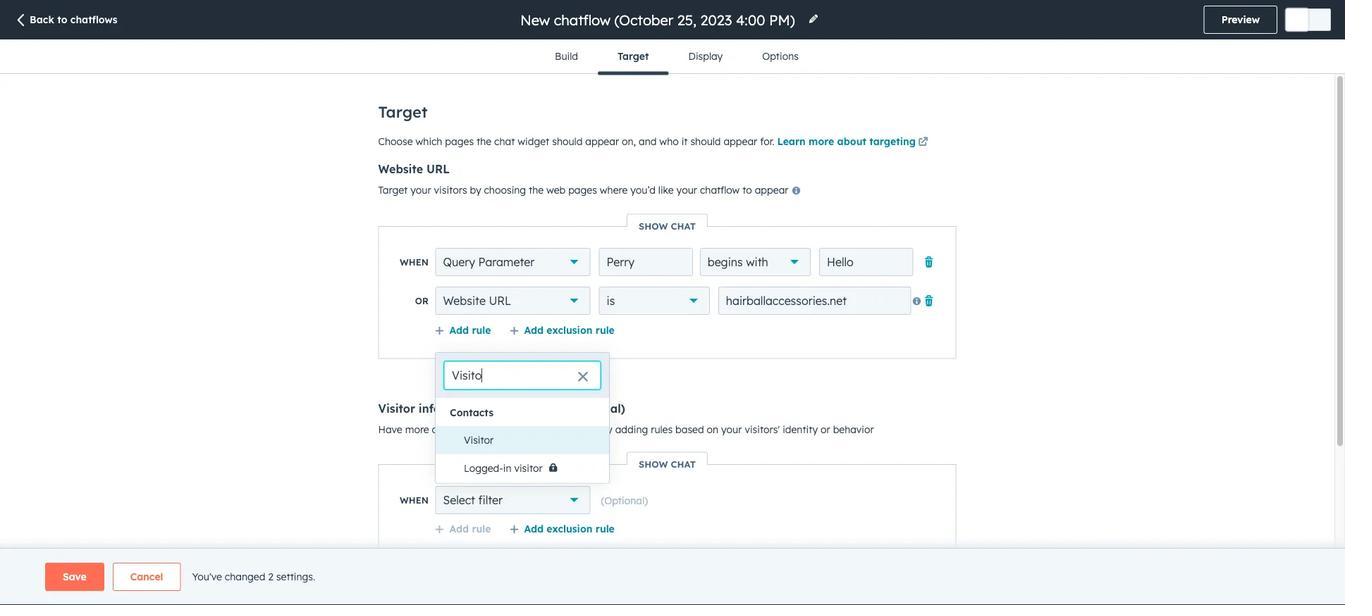 Task type: locate. For each thing, give the bounding box(es) containing it.
1 horizontal spatial should
[[691, 135, 721, 147]]

chatflow
[[700, 184, 740, 196], [559, 423, 598, 436]]

add exclusion rule button
[[509, 324, 615, 337], [509, 523, 615, 535]]

you'd
[[630, 184, 656, 196]]

exclusion
[[547, 324, 593, 336], [547, 523, 593, 535]]

identity
[[783, 423, 818, 436]]

0 vertical spatial when
[[400, 257, 429, 268]]

Name text field
[[599, 248, 693, 276]]

0 vertical spatial url
[[427, 162, 450, 176]]

1 vertical spatial visitor
[[464, 434, 494, 447]]

url
[[427, 162, 450, 176], [489, 294, 511, 308]]

target up choose
[[378, 102, 428, 122]]

0 horizontal spatial should
[[552, 135, 583, 147]]

navigation containing build
[[535, 39, 819, 75]]

your right sees
[[535, 423, 556, 436]]

1 vertical spatial exclusion
[[547, 523, 593, 535]]

2 should from the left
[[691, 135, 721, 147]]

1 add exclusion rule from the top
[[524, 324, 615, 336]]

to
[[57, 13, 67, 26], [743, 184, 752, 196]]

0 vertical spatial website
[[378, 162, 423, 176]]

website
[[378, 162, 423, 176], [443, 294, 486, 308]]

0 vertical spatial show chat
[[639, 220, 696, 232]]

the left the chat
[[477, 135, 492, 147]]

behavior up sees
[[514, 402, 565, 416]]

when left select
[[400, 495, 429, 506]]

1 vertical spatial website
[[443, 294, 486, 308]]

0 vertical spatial target
[[618, 50, 649, 62]]

more
[[809, 135, 834, 147], [405, 423, 429, 436]]

2 add rule from the top
[[449, 523, 491, 535]]

you've changed 2 settings.
[[192, 571, 315, 583]]

appear down for.
[[755, 184, 789, 196]]

cancel button
[[113, 563, 181, 592]]

1 add rule from the top
[[449, 324, 491, 336]]

2 when from the top
[[400, 495, 429, 506]]

when up 'or'
[[400, 257, 429, 268]]

1 vertical spatial website url
[[443, 294, 511, 308]]

2 show from the top
[[639, 459, 668, 470]]

chat down based
[[671, 459, 696, 470]]

1 horizontal spatial url
[[489, 294, 511, 308]]

appear left for.
[[724, 135, 757, 147]]

1 horizontal spatial visitor
[[464, 434, 494, 447]]

0 vertical spatial chat
[[671, 220, 696, 232]]

it
[[682, 135, 688, 147]]

show chat down like
[[639, 220, 696, 232]]

0 vertical spatial exclusion
[[547, 324, 593, 336]]

more right have
[[405, 423, 429, 436]]

by right visitors
[[470, 184, 481, 196]]

exclusion down select filter dropdown button
[[547, 523, 593, 535]]

show chat link down rules
[[627, 459, 707, 470]]

behavior right the or
[[833, 423, 874, 436]]

display
[[688, 50, 723, 62]]

0 horizontal spatial who
[[490, 423, 509, 436]]

begins with
[[708, 255, 768, 269]]

target right 'build'
[[618, 50, 649, 62]]

visitor down contacts
[[464, 434, 494, 447]]

visitor inside button
[[464, 434, 494, 447]]

1 chat from the top
[[671, 220, 696, 232]]

appear
[[585, 135, 619, 147], [724, 135, 757, 147], [755, 184, 789, 196]]

1 horizontal spatial website
[[443, 294, 486, 308]]

1 vertical spatial who
[[490, 423, 509, 436]]

web
[[546, 184, 566, 196]]

1 vertical spatial show chat
[[639, 459, 696, 470]]

show chat link down like
[[627, 220, 707, 232]]

url up visitors
[[427, 162, 450, 176]]

link opens in a new window image
[[918, 137, 928, 147]]

targeting
[[870, 135, 916, 147]]

add rule down select filter
[[449, 523, 491, 535]]

show
[[639, 220, 668, 232], [639, 459, 668, 470]]

more right learn at the right of the page
[[809, 135, 834, 147]]

logged-in visitor button
[[450, 455, 609, 483]]

website down choose
[[378, 162, 423, 176]]

0 horizontal spatial by
[[470, 184, 481, 196]]

and
[[639, 135, 657, 147], [489, 402, 511, 416]]

0 vertical spatial add exclusion rule
[[524, 324, 615, 336]]

1 vertical spatial show
[[639, 459, 668, 470]]

0 horizontal spatial the
[[477, 135, 492, 147]]

0 horizontal spatial more
[[405, 423, 429, 436]]

0 vertical spatial chatflow
[[700, 184, 740, 196]]

add rule for first add rule button
[[449, 324, 491, 336]]

1 vertical spatial by
[[601, 423, 613, 436]]

chat
[[671, 220, 696, 232], [671, 459, 696, 470]]

sees
[[512, 423, 533, 436]]

or
[[821, 423, 830, 436]]

1 horizontal spatial the
[[529, 184, 544, 196]]

chatflow down clear input image
[[559, 423, 598, 436]]

1 vertical spatial target
[[378, 102, 428, 122]]

is
[[607, 294, 615, 308]]

1 horizontal spatial behavior
[[833, 423, 874, 436]]

add rule
[[449, 324, 491, 336], [449, 523, 491, 535]]

who down visitor information and  behavior (optional)
[[490, 423, 509, 436]]

0 vertical spatial who
[[659, 135, 679, 147]]

show chat for select filter
[[639, 459, 696, 470]]

1 vertical spatial more
[[405, 423, 429, 436]]

0 vertical spatial behavior
[[514, 402, 565, 416]]

1 vertical spatial add exclusion rule button
[[509, 523, 615, 535]]

2 show chat from the top
[[639, 459, 696, 470]]

1 show chat from the top
[[639, 220, 696, 232]]

add exclusion rule up clear input image
[[524, 324, 615, 336]]

who left it
[[659, 135, 679, 147]]

the
[[477, 135, 492, 147], [529, 184, 544, 196]]

0 horizontal spatial visitor
[[378, 402, 415, 416]]

1 when from the top
[[400, 257, 429, 268]]

chatflow right like
[[700, 184, 740, 196]]

back
[[30, 13, 54, 26]]

yoursite.com text field
[[718, 287, 911, 315]]

build button
[[535, 39, 598, 73]]

should right widget
[[552, 135, 583, 147]]

build
[[555, 50, 578, 62]]

0 vertical spatial show
[[639, 220, 668, 232]]

add rule down website url popup button
[[449, 324, 491, 336]]

1 show chat link from the top
[[627, 220, 707, 232]]

visitor
[[514, 463, 543, 475]]

contacts button
[[436, 401, 609, 425]]

2 exclusion from the top
[[547, 523, 593, 535]]

1 vertical spatial the
[[529, 184, 544, 196]]

your
[[410, 184, 431, 196], [677, 184, 697, 196], [535, 423, 556, 436], [721, 423, 742, 436]]

0 vertical spatial add rule
[[449, 324, 491, 336]]

1 vertical spatial when
[[400, 495, 429, 506]]

when for select filter
[[400, 495, 429, 506]]

by left adding
[[601, 423, 613, 436]]

contacts
[[450, 407, 494, 419]]

0 vertical spatial pages
[[445, 135, 474, 147]]

rule
[[472, 324, 491, 336], [596, 324, 615, 336], [472, 523, 491, 535], [596, 523, 615, 535]]

1 vertical spatial show chat link
[[627, 459, 707, 470]]

1 vertical spatial pages
[[568, 184, 597, 196]]

add exclusion rule button down select filter dropdown button
[[509, 523, 615, 535]]

0 horizontal spatial url
[[427, 162, 450, 176]]

when for query parameter
[[400, 257, 429, 268]]

add exclusion rule down select filter dropdown button
[[524, 523, 615, 535]]

your right on
[[721, 423, 742, 436]]

1 horizontal spatial and
[[639, 135, 657, 147]]

show chat down rules
[[639, 459, 696, 470]]

the left web
[[529, 184, 544, 196]]

0 horizontal spatial website
[[378, 162, 423, 176]]

1 vertical spatial url
[[489, 294, 511, 308]]

target
[[618, 50, 649, 62], [378, 102, 428, 122], [378, 184, 408, 196]]

show chat link for select filter
[[627, 459, 707, 470]]

0 vertical spatial to
[[57, 13, 67, 26]]

0 vertical spatial by
[[470, 184, 481, 196]]

1 horizontal spatial who
[[659, 135, 679, 147]]

learn more about targeting
[[777, 135, 916, 147]]

visitor up have
[[378, 402, 415, 416]]

target button
[[598, 39, 669, 75]]

begins with button
[[700, 248, 811, 276]]

url down the parameter
[[489, 294, 511, 308]]

is button
[[599, 287, 710, 315]]

1 vertical spatial and
[[489, 402, 511, 416]]

(optional)
[[568, 402, 625, 416], [601, 495, 648, 507]]

0 vertical spatial add rule button
[[435, 324, 491, 337]]

0 vertical spatial (optional)
[[568, 402, 625, 416]]

options button
[[743, 39, 819, 73]]

add
[[449, 324, 469, 336], [524, 324, 544, 336], [449, 523, 469, 535], [524, 523, 544, 535]]

rules
[[651, 423, 673, 436]]

website down query
[[443, 294, 486, 308]]

None field
[[519, 10, 800, 29]]

chat for filter
[[671, 459, 696, 470]]

add rule button
[[435, 324, 491, 337], [435, 523, 491, 535]]

0 vertical spatial add exclusion rule button
[[509, 324, 615, 337]]

pages right web
[[568, 184, 597, 196]]

by
[[470, 184, 481, 196], [601, 423, 613, 436]]

1 vertical spatial add rule
[[449, 523, 491, 535]]

1 vertical spatial to
[[743, 184, 752, 196]]

2 chat from the top
[[671, 459, 696, 470]]

website url down query parameter
[[443, 294, 511, 308]]

1 horizontal spatial to
[[743, 184, 752, 196]]

1 add rule button from the top
[[435, 324, 491, 337]]

query parameter button
[[435, 248, 591, 276]]

your right like
[[677, 184, 697, 196]]

exclusion up clear input image
[[547, 324, 593, 336]]

show chat
[[639, 220, 696, 232], [639, 459, 696, 470]]

control
[[432, 423, 464, 436]]

0 vertical spatial more
[[809, 135, 834, 147]]

add exclusion rule
[[524, 324, 615, 336], [524, 523, 615, 535]]

1 horizontal spatial pages
[[568, 184, 597, 196]]

add for 2nd add rule button
[[449, 523, 469, 535]]

1 vertical spatial add rule button
[[435, 523, 491, 535]]

show chat link
[[627, 220, 707, 232], [627, 459, 707, 470]]

preview button
[[1204, 6, 1278, 34]]

1 horizontal spatial more
[[809, 135, 834, 147]]

0 vertical spatial visitor
[[378, 402, 415, 416]]

1 exclusion from the top
[[547, 324, 593, 336]]

should
[[552, 135, 583, 147], [691, 135, 721, 147]]

0 horizontal spatial chatflow
[[559, 423, 598, 436]]

add rule button down select
[[435, 523, 491, 535]]

1 horizontal spatial by
[[601, 423, 613, 436]]

website url down which
[[378, 162, 450, 176]]

0 horizontal spatial to
[[57, 13, 67, 26]]

website url
[[378, 162, 450, 176], [443, 294, 511, 308]]

navigation
[[535, 39, 819, 75]]

pages right which
[[445, 135, 474, 147]]

chat down like
[[671, 220, 696, 232]]

who
[[659, 135, 679, 147], [490, 423, 509, 436]]

display button
[[669, 39, 743, 73]]

1 show from the top
[[639, 220, 668, 232]]

2 show chat link from the top
[[627, 459, 707, 470]]

add rule button down website url popup button
[[435, 324, 491, 337]]

2 add rule button from the top
[[435, 523, 491, 535]]

learn
[[777, 135, 806, 147]]

1 vertical spatial chatflow
[[559, 423, 598, 436]]

visitor
[[378, 402, 415, 416], [464, 434, 494, 447]]

show up name text box
[[639, 220, 668, 232]]

choose which pages the chat widget should appear on, and who it should appear for.
[[378, 135, 777, 147]]

target down choose
[[378, 184, 408, 196]]

0 vertical spatial show chat link
[[627, 220, 707, 232]]

1 vertical spatial chat
[[671, 459, 696, 470]]

visitor for visitor information and  behavior (optional)
[[378, 402, 415, 416]]

0 vertical spatial the
[[477, 135, 492, 147]]

should right it
[[691, 135, 721, 147]]

add exclusion rule button up clear input image
[[509, 324, 615, 337]]

show for select filter
[[639, 459, 668, 470]]

show down rules
[[639, 459, 668, 470]]

your left visitors
[[410, 184, 431, 196]]

1 vertical spatial add exclusion rule
[[524, 523, 615, 535]]



Task type: vqa. For each thing, say whether or not it's contained in the screenshot.
"Terry Turtle" ICON
no



Task type: describe. For each thing, give the bounding box(es) containing it.
adding
[[615, 423, 648, 436]]

0 vertical spatial and
[[639, 135, 657, 147]]

0 horizontal spatial pages
[[445, 135, 474, 147]]

clear input image
[[577, 372, 589, 384]]

learn more about targeting link
[[777, 134, 931, 151]]

show for query parameter
[[639, 220, 668, 232]]

more for learn
[[809, 135, 834, 147]]

information
[[419, 402, 486, 416]]

chatflows
[[70, 13, 118, 26]]

visitor for visitor
[[464, 434, 494, 447]]

for.
[[760, 135, 775, 147]]

2 vertical spatial target
[[378, 184, 408, 196]]

options
[[762, 50, 799, 62]]

1 add exclusion rule button from the top
[[509, 324, 615, 337]]

or
[[415, 295, 429, 307]]

on
[[707, 423, 719, 436]]

save
[[63, 571, 87, 583]]

link opens in a new window image
[[918, 134, 928, 151]]

1 should from the left
[[552, 135, 583, 147]]

logged-
[[464, 463, 503, 475]]

target your visitors by choosing the web pages where you'd like your chatflow to appear
[[378, 184, 791, 196]]

select
[[443, 494, 475, 508]]

have more control over who sees your chatflow by adding rules based on your visitors' identity or behavior
[[378, 423, 874, 436]]

in
[[503, 463, 512, 475]]

preview
[[1222, 13, 1260, 26]]

Search search field
[[444, 362, 601, 390]]

1 vertical spatial behavior
[[833, 423, 874, 436]]

have
[[378, 423, 402, 436]]

about
[[837, 135, 867, 147]]

with
[[746, 255, 768, 269]]

choose
[[378, 135, 413, 147]]

Value text field
[[819, 248, 913, 276]]

widget
[[518, 135, 549, 147]]

filter
[[478, 494, 503, 508]]

add rule for 2nd add rule button
[[449, 523, 491, 535]]

settings.
[[276, 571, 315, 583]]

target inside button
[[618, 50, 649, 62]]

appear left on,
[[585, 135, 619, 147]]

0 horizontal spatial behavior
[[514, 402, 565, 416]]

0 horizontal spatial and
[[489, 402, 511, 416]]

website url inside popup button
[[443, 294, 511, 308]]

begins
[[708, 255, 743, 269]]

show chat for query parameter
[[639, 220, 696, 232]]

visitors
[[434, 184, 467, 196]]

more for have
[[405, 423, 429, 436]]

chat for parameter
[[671, 220, 696, 232]]

like
[[658, 184, 674, 196]]

parameter
[[478, 255, 535, 269]]

to inside back to chatflows button
[[57, 13, 67, 26]]

query
[[443, 255, 475, 269]]

changed
[[225, 571, 265, 583]]

1 vertical spatial (optional)
[[601, 495, 648, 507]]

where
[[600, 184, 628, 196]]

show chat link for query parameter
[[627, 220, 707, 232]]

visitor information and  behavior (optional)
[[378, 402, 625, 416]]

1 horizontal spatial chatflow
[[700, 184, 740, 196]]

add for first add exclusion rule button from the bottom of the page
[[524, 523, 544, 535]]

choosing
[[484, 184, 526, 196]]

website inside popup button
[[443, 294, 486, 308]]

back to chatflows button
[[14, 13, 118, 28]]

on,
[[622, 135, 636, 147]]

select filter button
[[435, 486, 591, 515]]

0 vertical spatial website url
[[378, 162, 450, 176]]

query parameter
[[443, 255, 535, 269]]

back to chatflows
[[30, 13, 118, 26]]

add for 1st add exclusion rule button from the top of the page
[[524, 324, 544, 336]]

which
[[416, 135, 442, 147]]

visitor button
[[450, 427, 609, 455]]

website url button
[[435, 287, 591, 315]]

chat
[[494, 135, 515, 147]]

cancel
[[130, 571, 163, 583]]

2 add exclusion rule button from the top
[[509, 523, 615, 535]]

based
[[675, 423, 704, 436]]

add for first add rule button
[[449, 324, 469, 336]]

over
[[467, 423, 487, 436]]

select filter
[[443, 494, 503, 508]]

2 add exclusion rule from the top
[[524, 523, 615, 535]]

2
[[268, 571, 274, 583]]

url inside popup button
[[489, 294, 511, 308]]

logged-in visitor
[[464, 463, 543, 475]]

you've
[[192, 571, 222, 583]]

save button
[[45, 563, 104, 592]]

visitors'
[[745, 423, 780, 436]]



